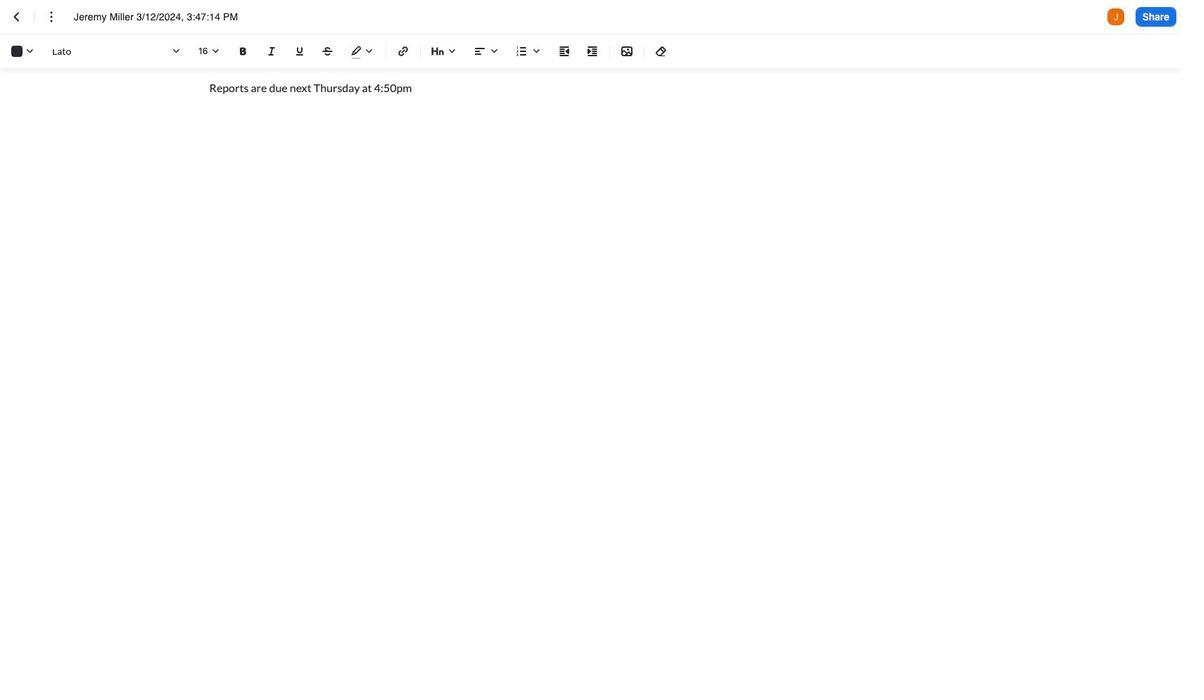 Task type: locate. For each thing, give the bounding box(es) containing it.
decrease indent image
[[556, 43, 573, 60]]

clear style image
[[653, 43, 670, 60]]

None text field
[[74, 10, 260, 24]]

more image
[[43, 8, 60, 25]]

increase indent image
[[584, 43, 601, 60]]

bold image
[[235, 43, 252, 60]]

italic image
[[263, 43, 280, 60]]

jeremy miller image
[[1107, 8, 1124, 25]]

insert image image
[[619, 43, 635, 60]]



Task type: vqa. For each thing, say whether or not it's contained in the screenshot.
INCREASE INDENT image
yes



Task type: describe. For each thing, give the bounding box(es) containing it.
all notes image
[[8, 8, 25, 25]]

underline image
[[291, 43, 308, 60]]

strikethrough image
[[319, 43, 336, 60]]

link image
[[395, 43, 412, 60]]



